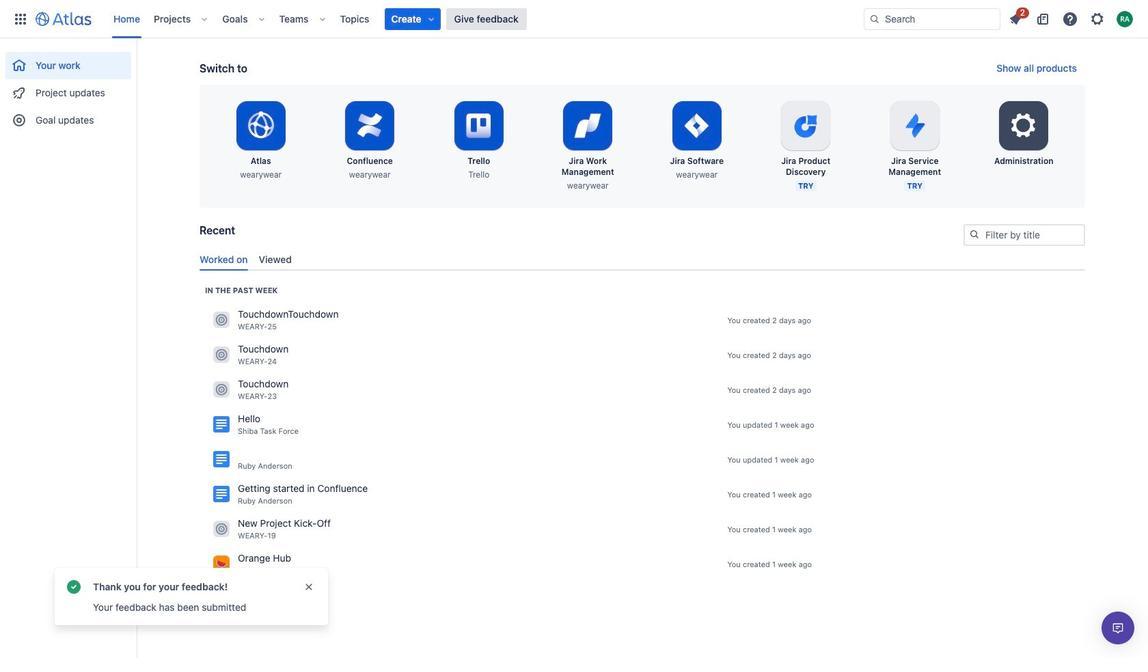 Task type: describe. For each thing, give the bounding box(es) containing it.
top element
[[8, 0, 864, 38]]

search image
[[969, 229, 980, 240]]

confluence image
[[213, 451, 230, 468]]

account image
[[1117, 11, 1133, 27]]

1 townsquare image from the top
[[213, 312, 230, 328]]

settings image
[[1089, 11, 1106, 27]]

1 confluence image from the top
[[213, 416, 230, 433]]

help image
[[1062, 11, 1078, 27]]

settings image
[[1008, 109, 1040, 142]]



Task type: locate. For each thing, give the bounding box(es) containing it.
banner
[[0, 0, 1148, 38]]

confluence image down confluence image
[[213, 486, 230, 503]]

confluence image up confluence image
[[213, 416, 230, 433]]

search image
[[869, 13, 880, 24]]

None search field
[[864, 8, 1001, 30]]

4 townsquare image from the top
[[213, 556, 230, 572]]

tab list
[[194, 248, 1091, 271]]

Search field
[[864, 8, 1001, 30]]

1 vertical spatial confluence image
[[213, 486, 230, 503]]

townsquare image
[[213, 312, 230, 328], [213, 347, 230, 363], [213, 521, 230, 537], [213, 556, 230, 572]]

heading
[[205, 285, 278, 296]]

2 townsquare image from the top
[[213, 347, 230, 363]]

confluence image
[[213, 416, 230, 433], [213, 486, 230, 503]]

2 confluence image from the top
[[213, 486, 230, 503]]

switch to... image
[[12, 11, 29, 27]]

3 townsquare image from the top
[[213, 521, 230, 537]]

0 vertical spatial confluence image
[[213, 416, 230, 433]]

Filter by title field
[[965, 226, 1084, 245]]

townsquare image
[[213, 382, 230, 398]]

group
[[5, 38, 131, 138]]

notifications image
[[1007, 11, 1024, 27]]

dismiss image
[[303, 582, 314, 593]]



Task type: vqa. For each thing, say whether or not it's contained in the screenshot.
the "Add a follower" Image
no



